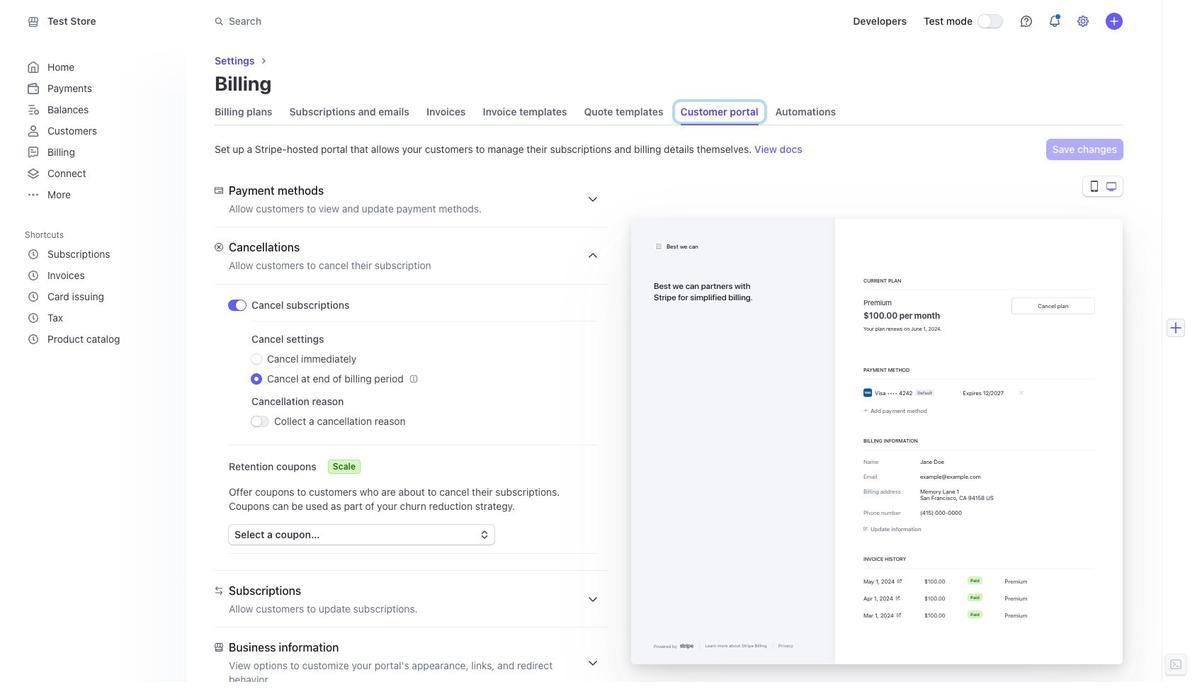 Task type: describe. For each thing, give the bounding box(es) containing it.
notifications image
[[1049, 16, 1061, 27]]

1 shortcuts element from the top
[[25, 225, 175, 350]]

settings image
[[1078, 16, 1089, 27]]

Search text field
[[206, 8, 606, 34]]

Test mode checkbox
[[979, 15, 1003, 28]]

core navigation links element
[[25, 57, 172, 206]]



Task type: locate. For each thing, give the bounding box(es) containing it.
manage shortcuts image
[[161, 230, 169, 239]]

stripe image
[[680, 644, 694, 649]]

help image
[[1021, 16, 1032, 27]]

shortcuts element
[[25, 225, 175, 350], [25, 244, 172, 350]]

tab list
[[215, 99, 836, 125]]

None search field
[[206, 8, 606, 34]]

2 shortcuts element from the top
[[25, 244, 172, 350]]



Task type: vqa. For each thing, say whether or not it's contained in the screenshot.
2nd Listen from the bottom of the page
no



